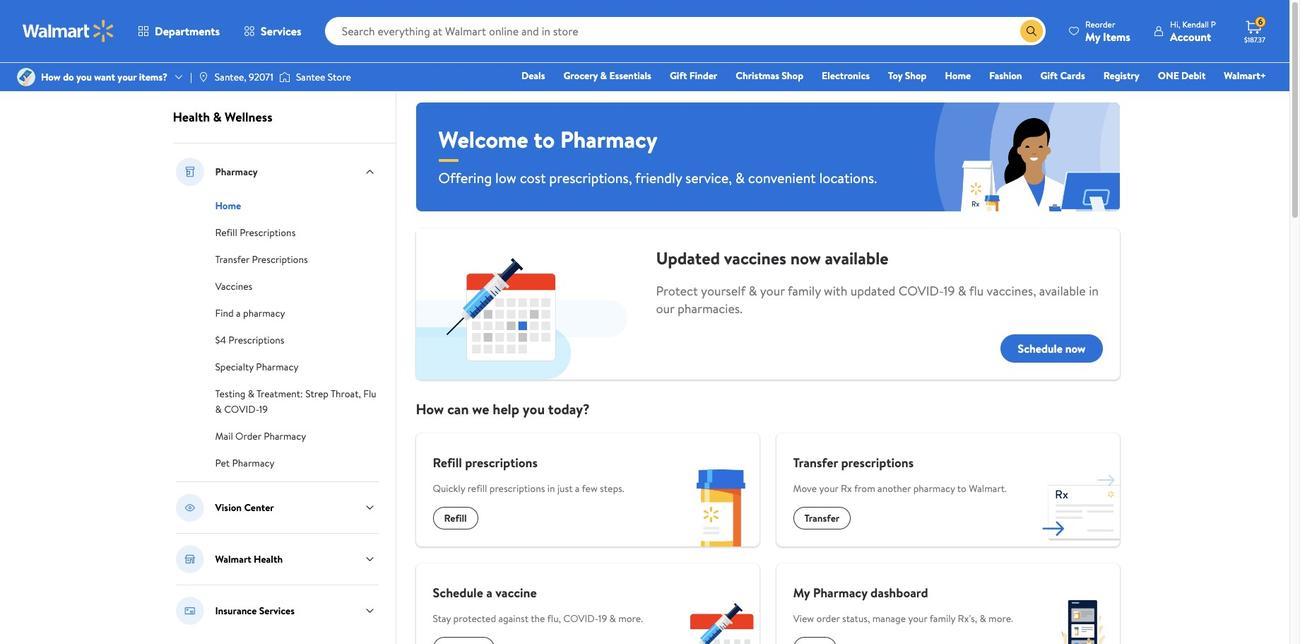 Task type: vqa. For each thing, say whether or not it's contained in the screenshot.
Specialty
yes



Task type: describe. For each thing, give the bounding box(es) containing it.
& right service,
[[736, 168, 745, 187]]

1 vertical spatial in
[[548, 481, 555, 496]]

deals
[[522, 69, 545, 83]]

|
[[190, 70, 192, 84]]

just
[[558, 481, 573, 496]]

departments
[[155, 23, 220, 39]]

1 vertical spatial home link
[[215, 197, 241, 213]]

my pharmacy dashboard. view order status, manage your family rx's and more. view. image
[[1042, 599, 1120, 644]]

pharmacy up order
[[813, 584, 868, 602]]

wellness
[[225, 108, 273, 126]]

pharmacy image
[[176, 158, 204, 186]]

your inside protect yourself & your family with updated covid-19 & flu vaccines, available in our pharmacies.
[[761, 282, 785, 300]]

gift finder
[[670, 69, 718, 83]]

covid- for updated
[[899, 282, 944, 300]]

mail order pharmacy
[[215, 429, 306, 443]]

health & wellness
[[173, 108, 273, 126]]

refill
[[468, 481, 487, 496]]

santee, 92071
[[215, 70, 274, 84]]

1 horizontal spatial family
[[930, 612, 956, 626]]

vision center image
[[176, 493, 204, 522]]

cards
[[1061, 69, 1086, 83]]

more. for my pharmacy dashboard
[[989, 612, 1014, 626]]

stay
[[433, 612, 451, 626]]

shop for christmas shop
[[782, 69, 804, 83]]

stay protected against the flu, covid-19 & more.
[[433, 612, 643, 626]]

transfer prescriptions
[[794, 454, 914, 472]]

low
[[496, 168, 517, 187]]

order
[[817, 612, 840, 626]]

debit
[[1182, 69, 1206, 83]]

 image for how do you want your items?
[[17, 68, 35, 86]]

schedule for schedule a vaccine
[[433, 584, 483, 602]]

hi, kendall p account
[[1171, 18, 1217, 44]]

gift cards
[[1041, 69, 1086, 83]]

vaccine
[[496, 584, 537, 602]]

0 vertical spatial to
[[534, 124, 555, 155]]

find a pharmacy
[[215, 306, 285, 320]]

items?
[[139, 70, 168, 84]]

0 vertical spatial home
[[946, 69, 971, 83]]

a for pharmacy
[[236, 306, 241, 320]]

mail
[[215, 429, 233, 443]]

search icon image
[[1027, 25, 1038, 37]]

how can we help you today?
[[416, 399, 590, 419]]

offering
[[439, 168, 492, 187]]

0 horizontal spatial available
[[825, 246, 889, 270]]

vision
[[215, 501, 242, 515]]

$4 prescriptions link
[[215, 332, 285, 347]]

move
[[794, 481, 817, 496]]

my pharmacy dashboard
[[794, 584, 929, 602]]

grocery & essentials link
[[557, 68, 658, 83]]

registry link
[[1098, 68, 1146, 83]]

updated vaccines now available
[[656, 246, 889, 270]]

& left the flu
[[958, 282, 967, 300]]

pet pharmacy link
[[215, 455, 275, 470]]

order
[[235, 429, 261, 443]]

christmas
[[736, 69, 780, 83]]

fashion
[[990, 69, 1023, 83]]

schedule now button
[[1001, 334, 1103, 363]]

available inside protect yourself & your family with updated covid-19 & flu vaccines, available in our pharmacies.
[[1040, 282, 1086, 300]]

walmart+
[[1225, 69, 1267, 83]]

& left wellness
[[213, 108, 222, 126]]

manage
[[873, 612, 906, 626]]

specialty pharmacy
[[215, 360, 299, 374]]

hi,
[[1171, 18, 1181, 30]]

cost
[[520, 168, 546, 187]]

the
[[531, 612, 545, 626]]

prescriptions for refill prescriptions
[[465, 454, 538, 472]]

1 horizontal spatial covid-
[[564, 612, 599, 626]]

flu
[[364, 387, 377, 401]]

prescriptions for transfer prescriptions
[[842, 454, 914, 472]]

1 horizontal spatial to
[[958, 481, 967, 496]]

transfer prescriptions. move your rx from another pharmacy to walmart. transfer. image
[[1042, 469, 1120, 546]]

refill prescriptions
[[215, 226, 296, 240]]

steps.
[[600, 481, 625, 496]]

refill prescriptions. quickly refill medications in just a few steps. refill. image
[[682, 469, 760, 546]]

refill prescriptions link
[[215, 224, 296, 240]]

locations.
[[820, 168, 877, 187]]

& right 'flu,'
[[610, 612, 616, 626]]

deals link
[[515, 68, 552, 83]]

0 horizontal spatial health
[[173, 108, 210, 126]]

walmart+ link
[[1218, 68, 1273, 83]]

19 for &
[[259, 402, 268, 416]]

kendall
[[1183, 18, 1210, 30]]

0 vertical spatial you
[[76, 70, 92, 84]]

christmas shop
[[736, 69, 804, 83]]

p
[[1212, 18, 1217, 30]]

prescriptions,
[[550, 168, 632, 187]]

refill button
[[433, 507, 478, 530]]

vision center
[[215, 501, 274, 515]]

92071
[[249, 70, 274, 84]]

flu,
[[548, 612, 561, 626]]

0 horizontal spatial pharmacy
[[243, 306, 285, 320]]

insurance services
[[215, 604, 295, 618]]

updated
[[851, 282, 896, 300]]

flu
[[970, 282, 984, 300]]

testing
[[215, 387, 246, 401]]

protect
[[656, 282, 698, 300]]

walmart insurance services image
[[176, 597, 204, 625]]

gift for gift cards
[[1041, 69, 1058, 83]]

schedule a vaccine
[[433, 584, 537, 602]]

transfer prescriptions link
[[215, 251, 308, 267]]

your right want
[[118, 70, 137, 84]]

view
[[794, 612, 815, 626]]

specialty
[[215, 360, 254, 374]]

strep
[[306, 387, 329, 401]]

refill inside button
[[444, 511, 467, 525]]

& right rx's,
[[980, 612, 987, 626]]

schedule a vaccine. stay protected against the flu, covid-19 and more. schedule. image
[[682, 599, 760, 644]]

reorder my items
[[1086, 18, 1131, 44]]

convenient
[[749, 168, 816, 187]]

services button
[[232, 14, 314, 48]]

in inside protect yourself & your family with updated covid-19 & flu vaccines, available in our pharmacies.
[[1090, 282, 1099, 300]]

transfer for prescriptions
[[215, 252, 250, 267]]

want
[[94, 70, 115, 84]]

prescriptions for refill prescriptions
[[240, 226, 296, 240]]



Task type: locate. For each thing, give the bounding box(es) containing it.
family left rx's,
[[930, 612, 956, 626]]

0 vertical spatial now
[[791, 246, 821, 270]]

2 vertical spatial refill
[[444, 511, 467, 525]]

refill up transfer prescriptions link on the top left
[[215, 226, 237, 240]]

shop for toy shop
[[905, 69, 927, 83]]

0 horizontal spatial now
[[791, 246, 821, 270]]

0 vertical spatial services
[[261, 23, 302, 39]]

covid- right updated on the top right
[[899, 282, 944, 300]]

can
[[448, 399, 469, 419]]

santee store
[[296, 70, 351, 84]]

2 vertical spatial 19
[[599, 612, 607, 626]]

fashion link
[[983, 68, 1029, 83]]

refill for prescriptions
[[215, 226, 237, 240]]

19 inside testing & treatment: strep throat, flu & covid-19
[[259, 402, 268, 416]]

2 horizontal spatial a
[[575, 481, 580, 496]]

1 gift from the left
[[670, 69, 687, 83]]

0 vertical spatial available
[[825, 246, 889, 270]]

vaccines link
[[215, 278, 253, 293]]

1 horizontal spatial in
[[1090, 282, 1099, 300]]

how for how can we help you today?
[[416, 399, 444, 419]]

gift left 'cards'
[[1041, 69, 1058, 83]]

gift
[[670, 69, 687, 83], [1041, 69, 1058, 83]]

help
[[493, 399, 520, 419]]

a left vaccine at the left bottom of the page
[[487, 584, 493, 602]]

1 horizontal spatial how
[[416, 399, 444, 419]]

services
[[261, 23, 302, 39], [259, 604, 295, 618]]

1 horizontal spatial now
[[1066, 341, 1086, 356]]

 image for santee store
[[279, 70, 291, 84]]

1 horizontal spatial 19
[[599, 612, 607, 626]]

refill down quickly
[[444, 511, 467, 525]]

0 vertical spatial covid-
[[899, 282, 944, 300]]

few
[[582, 481, 598, 496]]

departments button
[[126, 14, 232, 48]]

19 right 'flu,'
[[599, 612, 607, 626]]

now inside schedule now button
[[1066, 341, 1086, 356]]

1 vertical spatial prescriptions
[[252, 252, 308, 267]]

pharmacy up the prescriptions,
[[561, 124, 658, 155]]

testing & treatment: strep throat, flu & covid-19 link
[[215, 385, 377, 416]]

6
[[1259, 16, 1264, 28]]

0 vertical spatial health
[[173, 108, 210, 126]]

2 horizontal spatial covid-
[[899, 282, 944, 300]]

electronics
[[822, 69, 870, 83]]

0 horizontal spatial a
[[236, 306, 241, 320]]

transfer for prescriptions
[[794, 454, 839, 472]]

19
[[944, 282, 955, 300], [259, 402, 268, 416], [599, 612, 607, 626]]

0 vertical spatial refill
[[215, 226, 237, 240]]

0 vertical spatial how
[[41, 70, 61, 84]]

1 vertical spatial health
[[254, 552, 283, 566]]

1 horizontal spatial pharmacy
[[914, 481, 956, 496]]

covid- down the testing
[[224, 402, 259, 416]]

 image
[[17, 68, 35, 86], [279, 70, 291, 84]]

& right the testing
[[248, 387, 255, 401]]

you right help
[[523, 399, 545, 419]]

gift left finder
[[670, 69, 687, 83]]

1 horizontal spatial shop
[[905, 69, 927, 83]]

6 $187.37
[[1245, 16, 1266, 45]]

vaccines
[[724, 246, 787, 270]]

1 horizontal spatial available
[[1040, 282, 1086, 300]]

0 horizontal spatial my
[[794, 584, 810, 602]]

0 vertical spatial home link
[[939, 68, 978, 83]]

pharmacy down testing & treatment: strep throat, flu & covid-19
[[264, 429, 306, 443]]

1 horizontal spatial  image
[[279, 70, 291, 84]]

 image left do on the left top
[[17, 68, 35, 86]]

available right vaccines,
[[1040, 282, 1086, 300]]

how do you want your items?
[[41, 70, 168, 84]]

our
[[656, 300, 675, 317]]

1 vertical spatial a
[[575, 481, 580, 496]]

& down the testing
[[215, 402, 222, 416]]

santee
[[296, 70, 326, 84]]

rx
[[841, 481, 852, 496]]

pharmacies.
[[678, 300, 743, 317]]

0 horizontal spatial covid-
[[224, 402, 259, 416]]

prescriptions up specialty pharmacy link
[[229, 333, 285, 347]]

gift for gift finder
[[670, 69, 687, 83]]

19 down treatment:
[[259, 402, 268, 416]]

your right manage
[[909, 612, 928, 626]]

schedule
[[1018, 341, 1063, 356], [433, 584, 483, 602]]

0 vertical spatial family
[[788, 282, 821, 300]]

my inside reorder my items
[[1086, 29, 1101, 44]]

1 horizontal spatial health
[[254, 552, 283, 566]]

0 vertical spatial prescriptions
[[240, 226, 296, 240]]

prescriptions
[[465, 454, 538, 472], [842, 454, 914, 472], [490, 481, 545, 496]]

2 gift from the left
[[1041, 69, 1058, 83]]

a right just
[[575, 481, 580, 496]]

insurance
[[215, 604, 257, 618]]

toy shop link
[[882, 68, 933, 83]]

1 vertical spatial pharmacy
[[914, 481, 956, 496]]

1 more. from the left
[[619, 612, 643, 626]]

prescriptions for $4 prescriptions
[[229, 333, 285, 347]]

covid- inside testing & treatment: strep throat, flu & covid-19
[[224, 402, 259, 416]]

& right grocery
[[601, 69, 607, 83]]

1 vertical spatial to
[[958, 481, 967, 496]]

1 horizontal spatial a
[[487, 584, 493, 602]]

covid- inside protect yourself & your family with updated covid-19 & flu vaccines, available in our pharmacies.
[[899, 282, 944, 300]]

2 vertical spatial prescriptions
[[229, 333, 285, 347]]

$4 prescriptions
[[215, 333, 285, 347]]

0 vertical spatial schedule
[[1018, 341, 1063, 356]]

a right "find"
[[236, 306, 241, 320]]

family left 'with'
[[788, 282, 821, 300]]

prescriptions for transfer prescriptions
[[252, 252, 308, 267]]

0 horizontal spatial to
[[534, 124, 555, 155]]

more. for schedule a vaccine
[[619, 612, 643, 626]]

0 horizontal spatial family
[[788, 282, 821, 300]]

services right insurance
[[259, 604, 295, 618]]

testing & treatment: strep throat, flu & covid-19
[[215, 387, 377, 416]]

home up refill prescriptions "link"
[[215, 199, 241, 213]]

1 vertical spatial now
[[1066, 341, 1086, 356]]

0 horizontal spatial more.
[[619, 612, 643, 626]]

Search search field
[[325, 17, 1046, 45]]

home left fashion
[[946, 69, 971, 83]]

health right walmart
[[254, 552, 283, 566]]

walmart
[[215, 552, 252, 566]]

1 horizontal spatial you
[[523, 399, 545, 419]]

toy
[[889, 69, 903, 83]]

services up the 92071
[[261, 23, 302, 39]]

schedule down vaccines,
[[1018, 341, 1063, 356]]

1 vertical spatial 19
[[259, 402, 268, 416]]

1 vertical spatial family
[[930, 612, 956, 626]]

0 vertical spatial in
[[1090, 282, 1099, 300]]

prescriptions up transfer prescriptions link on the top left
[[240, 226, 296, 240]]

19 for updated
[[944, 282, 955, 300]]

refill
[[215, 226, 237, 240], [433, 454, 462, 472], [444, 511, 467, 525]]

walmart.
[[969, 481, 1007, 496]]

home
[[946, 69, 971, 83], [215, 199, 241, 213]]

refill prescriptions
[[433, 454, 538, 472]]

1 vertical spatial covid-
[[224, 402, 259, 416]]

pharmacy up treatment:
[[256, 360, 299, 374]]

2 shop from the left
[[905, 69, 927, 83]]

quickly refill prescriptions in just a few steps.
[[433, 481, 625, 496]]

19 inside protect yourself & your family with updated covid-19 & flu vaccines, available in our pharmacies.
[[944, 282, 955, 300]]

electronics link
[[816, 68, 877, 83]]

toy shop
[[889, 69, 927, 83]]

prescriptions right refill
[[490, 481, 545, 496]]

family inside protect yourself & your family with updated covid-19 & flu vaccines, available in our pharmacies.
[[788, 282, 821, 300]]

vaccines,
[[987, 282, 1037, 300]]

$187.37
[[1245, 35, 1266, 45]]

1 horizontal spatial home
[[946, 69, 971, 83]]

mail order pharmacy link
[[215, 428, 306, 443]]

1 horizontal spatial gift
[[1041, 69, 1058, 83]]

schedule inside button
[[1018, 341, 1063, 356]]

home link up refill prescriptions "link"
[[215, 197, 241, 213]]

transfer up vaccines link
[[215, 252, 250, 267]]

prescriptions up refill
[[465, 454, 538, 472]]

schedule for schedule now
[[1018, 341, 1063, 356]]

to
[[534, 124, 555, 155], [958, 481, 967, 496]]

0 horizontal spatial home
[[215, 199, 241, 213]]

santee,
[[215, 70, 247, 84]]

 image
[[198, 71, 209, 83]]

christmas shop link
[[730, 68, 810, 83]]

transfer inside button
[[805, 511, 840, 525]]

0 horizontal spatial in
[[548, 481, 555, 496]]

shop
[[782, 69, 804, 83], [905, 69, 927, 83]]

schedule up stay in the bottom of the page
[[433, 584, 483, 602]]

status,
[[843, 612, 871, 626]]

quickly
[[433, 481, 465, 496]]

transfer button
[[794, 507, 851, 530]]

how
[[41, 70, 61, 84], [416, 399, 444, 419]]

you
[[76, 70, 92, 84], [523, 399, 545, 419]]

you right do on the left top
[[76, 70, 92, 84]]

how for how do you want your items?
[[41, 70, 61, 84]]

0 horizontal spatial schedule
[[433, 584, 483, 602]]

shop right toy
[[905, 69, 927, 83]]

1 shop from the left
[[782, 69, 804, 83]]

throat,
[[331, 387, 361, 401]]

0 horizontal spatial how
[[41, 70, 61, 84]]

walmart health image
[[176, 545, 204, 573]]

pharmacy up $4 prescriptions link
[[243, 306, 285, 320]]

your down updated vaccines now available
[[761, 282, 785, 300]]

prescriptions up from
[[842, 454, 914, 472]]

how left 'can'
[[416, 399, 444, 419]]

to left walmart.
[[958, 481, 967, 496]]

yourself
[[701, 282, 746, 300]]

welcome
[[439, 124, 529, 155]]

2 vertical spatial a
[[487, 584, 493, 602]]

0 horizontal spatial you
[[76, 70, 92, 84]]

my up view
[[794, 584, 810, 602]]

0 horizontal spatial  image
[[17, 68, 35, 86]]

1 horizontal spatial home link
[[939, 68, 978, 83]]

0 vertical spatial my
[[1086, 29, 1101, 44]]

1 vertical spatial how
[[416, 399, 444, 419]]

your left rx
[[820, 481, 839, 496]]

with
[[824, 282, 848, 300]]

walmart image
[[23, 20, 115, 42]]

available up updated on the top right
[[825, 246, 889, 270]]

home link left fashion
[[939, 68, 978, 83]]

1 vertical spatial refill
[[433, 454, 462, 472]]

1 horizontal spatial schedule
[[1018, 341, 1063, 356]]

registry
[[1104, 69, 1140, 83]]

against
[[499, 612, 529, 626]]

0 horizontal spatial home link
[[215, 197, 241, 213]]

 image right the 92071
[[279, 70, 291, 84]]

0 horizontal spatial gift
[[670, 69, 687, 83]]

1 vertical spatial schedule
[[433, 584, 483, 602]]

prescriptions down refill prescriptions
[[252, 252, 308, 267]]

health down |
[[173, 108, 210, 126]]

1 horizontal spatial more.
[[989, 612, 1014, 626]]

shop right christmas at the top right of page
[[782, 69, 804, 83]]

gift finder link
[[664, 68, 724, 83]]

transfer down move
[[805, 511, 840, 525]]

service,
[[686, 168, 732, 187]]

0 vertical spatial a
[[236, 306, 241, 320]]

welcome to pharmacy
[[439, 124, 658, 155]]

offering low cost prescriptions, friendly service, & convenient locations.
[[439, 168, 877, 187]]

refill up quickly
[[433, 454, 462, 472]]

0 vertical spatial transfer
[[215, 252, 250, 267]]

0 horizontal spatial 19
[[259, 402, 268, 416]]

& right yourself
[[749, 282, 757, 300]]

transfer
[[215, 252, 250, 267], [794, 454, 839, 472], [805, 511, 840, 525]]

covid- for &
[[224, 402, 259, 416]]

19 left the flu
[[944, 282, 955, 300]]

1 vertical spatial transfer
[[794, 454, 839, 472]]

find a pharmacy link
[[215, 305, 285, 320]]

1 vertical spatial home
[[215, 199, 241, 213]]

2 vertical spatial covid-
[[564, 612, 599, 626]]

0 horizontal spatial shop
[[782, 69, 804, 83]]

move your rx from another pharmacy to walmart.
[[794, 481, 1007, 496]]

my left items
[[1086, 29, 1101, 44]]

refill for prescriptions
[[433, 454, 462, 472]]

pharmacy right pharmacy "icon"
[[215, 165, 258, 179]]

pharmacy right another
[[914, 481, 956, 496]]

another
[[878, 481, 911, 496]]

pharmacy down order on the bottom left of the page
[[232, 456, 275, 470]]

1 vertical spatial services
[[259, 604, 295, 618]]

in
[[1090, 282, 1099, 300], [548, 481, 555, 496]]

a for vaccine
[[487, 584, 493, 602]]

transfer up move
[[794, 454, 839, 472]]

prescriptions inside "link"
[[240, 226, 296, 240]]

0 vertical spatial 19
[[944, 282, 955, 300]]

from
[[855, 481, 876, 496]]

refill inside "link"
[[215, 226, 237, 240]]

1 horizontal spatial my
[[1086, 29, 1101, 44]]

one debit
[[1159, 69, 1206, 83]]

0 vertical spatial pharmacy
[[243, 306, 285, 320]]

dashboard
[[871, 584, 929, 602]]

to up cost
[[534, 124, 555, 155]]

Walmart Site-Wide search field
[[325, 17, 1046, 45]]

1 vertical spatial available
[[1040, 282, 1086, 300]]

your
[[118, 70, 137, 84], [761, 282, 785, 300], [820, 481, 839, 496], [909, 612, 928, 626]]

finder
[[690, 69, 718, 83]]

1 vertical spatial you
[[523, 399, 545, 419]]

covid- right 'flu,'
[[564, 612, 599, 626]]

how left do on the left top
[[41, 70, 61, 84]]

grocery
[[564, 69, 598, 83]]

we
[[472, 399, 490, 419]]

1 vertical spatial my
[[794, 584, 810, 602]]

available
[[825, 246, 889, 270], [1040, 282, 1086, 300]]

walmart health
[[215, 552, 283, 566]]

2 horizontal spatial 19
[[944, 282, 955, 300]]

2 more. from the left
[[989, 612, 1014, 626]]

2 vertical spatial transfer
[[805, 511, 840, 525]]

services inside popup button
[[261, 23, 302, 39]]



